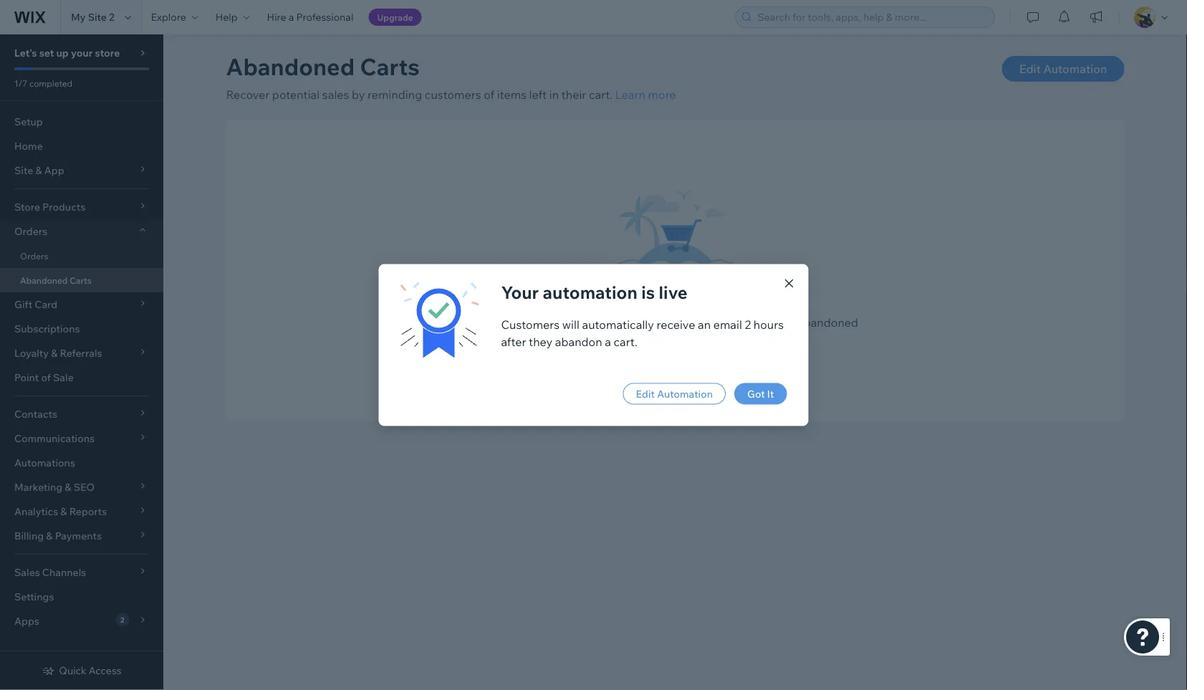 Task type: locate. For each thing, give the bounding box(es) containing it.
2 horizontal spatial of
[[757, 315, 768, 330]]

automation up all
[[543, 281, 638, 303]]

0 horizontal spatial their
[[562, 87, 587, 102]]

settings
[[14, 591, 54, 603]]

1 horizontal spatial cart.
[[614, 334, 638, 349]]

home
[[14, 140, 43, 152]]

no
[[640, 292, 657, 310]]

your automation is live
[[501, 281, 688, 303]]

0 vertical spatial customers
[[425, 87, 481, 102]]

0 vertical spatial edit automation
[[1020, 62, 1108, 76]]

quick
[[59, 665, 87, 677]]

is left live
[[642, 281, 655, 303]]

of inside you have no abandoned carts your automation is all set up to remind customers of their abandoned carts.
[[757, 315, 768, 330]]

1 vertical spatial customers
[[698, 315, 755, 330]]

carts inside abandoned carts recover potential sales by reminding customers of items left in their cart. learn more
[[360, 52, 420, 81]]

of down carts
[[757, 315, 768, 330]]

cart. left learn
[[589, 87, 613, 102]]

0 horizontal spatial edit automation button
[[623, 383, 726, 405]]

1 horizontal spatial their
[[770, 315, 795, 330]]

0 horizontal spatial is
[[583, 315, 592, 330]]

of left the items
[[484, 87, 495, 102]]

point of sale link
[[0, 366, 163, 390]]

automations link
[[0, 451, 163, 475]]

orders
[[14, 225, 47, 238], [20, 251, 48, 261]]

1 horizontal spatial edit automation button
[[1003, 56, 1125, 82]]

more
[[649, 87, 676, 102]]

1 vertical spatial up
[[628, 315, 642, 330]]

1 horizontal spatial set
[[609, 315, 625, 330]]

0 vertical spatial 2
[[109, 11, 115, 23]]

edit for your automation is live
[[636, 388, 655, 400]]

automations
[[14, 457, 75, 469]]

will
[[563, 317, 580, 332]]

their
[[562, 87, 587, 102], [770, 315, 795, 330]]

2 right the site
[[109, 11, 115, 23]]

abandoned
[[660, 292, 738, 310], [798, 315, 859, 330]]

set inside sidebar element
[[39, 47, 54, 59]]

0 vertical spatial set
[[39, 47, 54, 59]]

your inside you have no abandoned carts your automation is all set up to remind customers of their abandoned carts.
[[492, 315, 517, 330]]

orders for orders dropdown button
[[14, 225, 47, 238]]

cart. inside abandoned carts recover potential sales by reminding customers of items left in their cart. learn more
[[589, 87, 613, 102]]

completed
[[29, 78, 73, 89]]

1 horizontal spatial a
[[605, 334, 612, 349]]

a down automatically
[[605, 334, 612, 349]]

0 vertical spatial of
[[484, 87, 495, 102]]

by
[[352, 87, 365, 102]]

reminding
[[368, 87, 422, 102]]

of left sale
[[41, 371, 51, 384]]

0 vertical spatial abandoned
[[226, 52, 355, 81]]

abandoned right hours at the top right
[[798, 315, 859, 330]]

carts up reminding
[[360, 52, 420, 81]]

abandoned down the orders link
[[20, 275, 68, 286]]

edit
[[1020, 62, 1042, 76], [636, 388, 655, 400]]

1 vertical spatial edit automation button
[[623, 383, 726, 405]]

up left to
[[628, 315, 642, 330]]

abandoned up an
[[660, 292, 738, 310]]

1 vertical spatial 2
[[745, 317, 752, 332]]

automation inside you have no abandoned carts your automation is all set up to remind customers of their abandoned carts.
[[519, 315, 581, 330]]

1 horizontal spatial of
[[484, 87, 495, 102]]

2
[[109, 11, 115, 23], [745, 317, 752, 332]]

0 vertical spatial automation
[[543, 281, 638, 303]]

1 horizontal spatial abandoned
[[226, 52, 355, 81]]

customers down carts
[[698, 315, 755, 330]]

1 vertical spatial your
[[492, 315, 517, 330]]

is inside you have no abandoned carts your automation is all set up to remind customers of their abandoned carts.
[[583, 315, 592, 330]]

0 vertical spatial edit automation button
[[1003, 56, 1125, 82]]

abandoned inside abandoned carts recover potential sales by reminding customers of items left in their cart. learn more
[[226, 52, 355, 81]]

1 vertical spatial automation
[[519, 315, 581, 330]]

2 inside customers will automatically receive an email 2 hours after they abandon a cart.
[[745, 317, 752, 332]]

1 horizontal spatial 2
[[745, 317, 752, 332]]

their inside you have no abandoned carts your automation is all set up to remind customers of their abandoned carts.
[[770, 315, 795, 330]]

your up customers
[[501, 281, 539, 303]]

abandoned carts recover potential sales by reminding customers of items left in their cart. learn more
[[226, 52, 676, 102]]

is
[[642, 281, 655, 303], [583, 315, 592, 330]]

edit automation button
[[1003, 56, 1125, 82], [623, 383, 726, 405]]

store
[[95, 47, 120, 59]]

have
[[604, 292, 637, 310]]

of inside sidebar element
[[41, 371, 51, 384]]

left
[[529, 87, 547, 102]]

carts inside sidebar element
[[70, 275, 92, 286]]

quick access button
[[42, 665, 122, 678]]

1 horizontal spatial carts
[[360, 52, 420, 81]]

orders link
[[0, 244, 163, 268]]

1 vertical spatial abandoned
[[798, 315, 859, 330]]

1 vertical spatial edit automation
[[636, 388, 713, 400]]

your
[[501, 281, 539, 303], [492, 315, 517, 330]]

point of sale
[[14, 371, 74, 384]]

sidebar element
[[0, 34, 163, 690]]

0 vertical spatial orders
[[14, 225, 47, 238]]

1 vertical spatial their
[[770, 315, 795, 330]]

a inside customers will automatically receive an email 2 hours after they abandon a cart.
[[605, 334, 612, 349]]

it
[[768, 388, 775, 400]]

subscriptions
[[14, 323, 80, 335]]

1 vertical spatial cart.
[[614, 334, 638, 349]]

carts
[[360, 52, 420, 81], [70, 275, 92, 286]]

set
[[39, 47, 54, 59], [609, 315, 625, 330]]

is left all
[[583, 315, 592, 330]]

0 vertical spatial edit
[[1020, 62, 1042, 76]]

1/7 completed
[[14, 78, 73, 89]]

abandoned up potential
[[226, 52, 355, 81]]

1 vertical spatial abandoned
[[20, 275, 68, 286]]

0 horizontal spatial edit
[[636, 388, 655, 400]]

1 horizontal spatial automation
[[1044, 62, 1108, 76]]

their down carts
[[770, 315, 795, 330]]

1 vertical spatial automation
[[658, 388, 713, 400]]

hire a professional
[[267, 11, 354, 23]]

2 vertical spatial of
[[41, 371, 51, 384]]

upgrade
[[377, 12, 413, 23]]

1 vertical spatial a
[[605, 334, 612, 349]]

1 horizontal spatial is
[[642, 281, 655, 303]]

0 vertical spatial their
[[562, 87, 587, 102]]

remind
[[658, 315, 696, 330]]

1 horizontal spatial edit
[[1020, 62, 1042, 76]]

0 horizontal spatial customers
[[425, 87, 481, 102]]

edit automation button for your automation is live
[[623, 383, 726, 405]]

0 horizontal spatial a
[[289, 11, 294, 23]]

0 horizontal spatial abandoned
[[20, 275, 68, 286]]

0 horizontal spatial carts
[[70, 275, 92, 286]]

up
[[56, 47, 69, 59], [628, 315, 642, 330]]

abandon
[[555, 334, 603, 349]]

up inside you have no abandoned carts your automation is all set up to remind customers of their abandoned carts.
[[628, 315, 642, 330]]

0 horizontal spatial edit automation
[[636, 388, 713, 400]]

access
[[89, 665, 122, 677]]

setup link
[[0, 110, 163, 134]]

2 right "email"
[[745, 317, 752, 332]]

1 vertical spatial carts
[[70, 275, 92, 286]]

automation up they
[[519, 315, 581, 330]]

cart. down automatically
[[614, 334, 638, 349]]

up left your
[[56, 47, 69, 59]]

of inside abandoned carts recover potential sales by reminding customers of items left in their cart. learn more
[[484, 87, 495, 102]]

carts down the orders link
[[70, 275, 92, 286]]

0 vertical spatial cart.
[[589, 87, 613, 102]]

a right hire
[[289, 11, 294, 23]]

0 vertical spatial up
[[56, 47, 69, 59]]

orders for the orders link
[[20, 251, 48, 261]]

1 horizontal spatial customers
[[698, 315, 755, 330]]

their right 'in'
[[562, 87, 587, 102]]

recover
[[226, 87, 270, 102]]

1 vertical spatial edit
[[636, 388, 655, 400]]

abandoned for abandoned carts
[[20, 275, 68, 286]]

1 vertical spatial is
[[583, 315, 592, 330]]

edit automation button for recover potential sales by reminding customers of items left in their cart.
[[1003, 56, 1125, 82]]

automation
[[1044, 62, 1108, 76], [658, 388, 713, 400]]

edit automation
[[1020, 62, 1108, 76], [636, 388, 713, 400]]

abandoned inside abandoned carts link
[[20, 275, 68, 286]]

1 horizontal spatial up
[[628, 315, 642, 330]]

1 vertical spatial set
[[609, 315, 625, 330]]

0 vertical spatial carts
[[360, 52, 420, 81]]

0 vertical spatial abandoned
[[660, 292, 738, 310]]

0 vertical spatial a
[[289, 11, 294, 23]]

set right all
[[609, 315, 625, 330]]

help button
[[207, 0, 259, 34]]

0 vertical spatial is
[[642, 281, 655, 303]]

carts.
[[661, 333, 690, 347]]

settings link
[[0, 585, 163, 609]]

a
[[289, 11, 294, 23], [605, 334, 612, 349]]

cart.
[[589, 87, 613, 102], [614, 334, 638, 349]]

0 horizontal spatial set
[[39, 47, 54, 59]]

abandoned
[[226, 52, 355, 81], [20, 275, 68, 286]]

customers
[[501, 317, 560, 332]]

0 horizontal spatial automation
[[658, 388, 713, 400]]

customers
[[425, 87, 481, 102], [698, 315, 755, 330]]

0 horizontal spatial up
[[56, 47, 69, 59]]

orders inside dropdown button
[[14, 225, 47, 238]]

0 vertical spatial automation
[[1044, 62, 1108, 76]]

set inside you have no abandoned carts your automation is all set up to remind customers of their abandoned carts.
[[609, 315, 625, 330]]

set right let's
[[39, 47, 54, 59]]

your up after
[[492, 315, 517, 330]]

hours
[[754, 317, 784, 332]]

0 horizontal spatial of
[[41, 371, 51, 384]]

1 horizontal spatial edit automation
[[1020, 62, 1108, 76]]

you have no abandoned carts your automation is all set up to remind customers of their abandoned carts.
[[492, 292, 859, 347]]

upgrade button
[[369, 9, 422, 26]]

0 horizontal spatial cart.
[[589, 87, 613, 102]]

customers right reminding
[[425, 87, 481, 102]]

1 vertical spatial orders
[[20, 251, 48, 261]]

cart. inside customers will automatically receive an email 2 hours after they abandon a cart.
[[614, 334, 638, 349]]

receive
[[657, 317, 696, 332]]

1 vertical spatial of
[[757, 315, 768, 330]]

of
[[484, 87, 495, 102], [757, 315, 768, 330], [41, 371, 51, 384]]

automation
[[543, 281, 638, 303], [519, 315, 581, 330]]

their inside abandoned carts recover potential sales by reminding customers of items left in their cart. learn more
[[562, 87, 587, 102]]



Task type: describe. For each thing, give the bounding box(es) containing it.
automatically
[[583, 317, 655, 332]]

point
[[14, 371, 39, 384]]

abandoned carts link
[[0, 268, 163, 293]]

customers inside abandoned carts recover potential sales by reminding customers of items left in their cart. learn more
[[425, 87, 481, 102]]

explore
[[151, 11, 186, 23]]

my
[[71, 11, 86, 23]]

got
[[748, 388, 765, 400]]

edit for recover potential sales by reminding customers of items left in their cart.
[[1020, 62, 1042, 76]]

email
[[714, 317, 743, 332]]

your
[[71, 47, 93, 59]]

site
[[88, 11, 107, 23]]

carts
[[742, 292, 776, 310]]

hire
[[267, 11, 287, 23]]

home link
[[0, 134, 163, 158]]

potential
[[272, 87, 320, 102]]

got it
[[748, 388, 775, 400]]

setup
[[14, 115, 43, 128]]

1 horizontal spatial abandoned
[[798, 315, 859, 330]]

edit automation for your automation is live
[[636, 388, 713, 400]]

abandoned for abandoned carts recover potential sales by reminding customers of items left in their cart. learn more
[[226, 52, 355, 81]]

an
[[698, 317, 711, 332]]

items
[[497, 87, 527, 102]]

sales
[[323, 87, 349, 102]]

learn more link
[[616, 87, 676, 102]]

after
[[501, 334, 527, 349]]

help
[[216, 11, 238, 23]]

professional
[[296, 11, 354, 23]]

you
[[575, 292, 601, 310]]

got it button
[[735, 383, 788, 405]]

let's
[[14, 47, 37, 59]]

hire a professional link
[[259, 0, 362, 34]]

they
[[529, 334, 553, 349]]

let's set up your store
[[14, 47, 120, 59]]

customers will automatically receive an email 2 hours after they abandon a cart.
[[501, 317, 784, 349]]

1/7
[[14, 78, 27, 89]]

sale
[[53, 371, 74, 384]]

0 horizontal spatial 2
[[109, 11, 115, 23]]

up inside sidebar element
[[56, 47, 69, 59]]

carts for abandoned carts recover potential sales by reminding customers of items left in their cart. learn more
[[360, 52, 420, 81]]

edit automation for recover potential sales by reminding customers of items left in their cart.
[[1020, 62, 1108, 76]]

quick access
[[59, 665, 122, 677]]

orders button
[[0, 219, 163, 244]]

abandoned carts
[[20, 275, 92, 286]]

0 vertical spatial your
[[501, 281, 539, 303]]

0 horizontal spatial abandoned
[[660, 292, 738, 310]]

my site 2
[[71, 11, 115, 23]]

carts for abandoned carts
[[70, 275, 92, 286]]

automation for your automation is live
[[658, 388, 713, 400]]

automation for recover potential sales by reminding customers of items left in their cart.
[[1044, 62, 1108, 76]]

Search for tools, apps, help & more... field
[[754, 7, 991, 27]]

live
[[659, 281, 688, 303]]

in
[[550, 87, 559, 102]]

all
[[594, 315, 606, 330]]

customers inside you have no abandoned carts your automation is all set up to remind customers of their abandoned carts.
[[698, 315, 755, 330]]

learn
[[616, 87, 646, 102]]

to
[[644, 315, 655, 330]]

subscriptions link
[[0, 317, 163, 341]]



Task type: vqa. For each thing, say whether or not it's contained in the screenshot.
Gift Card
no



